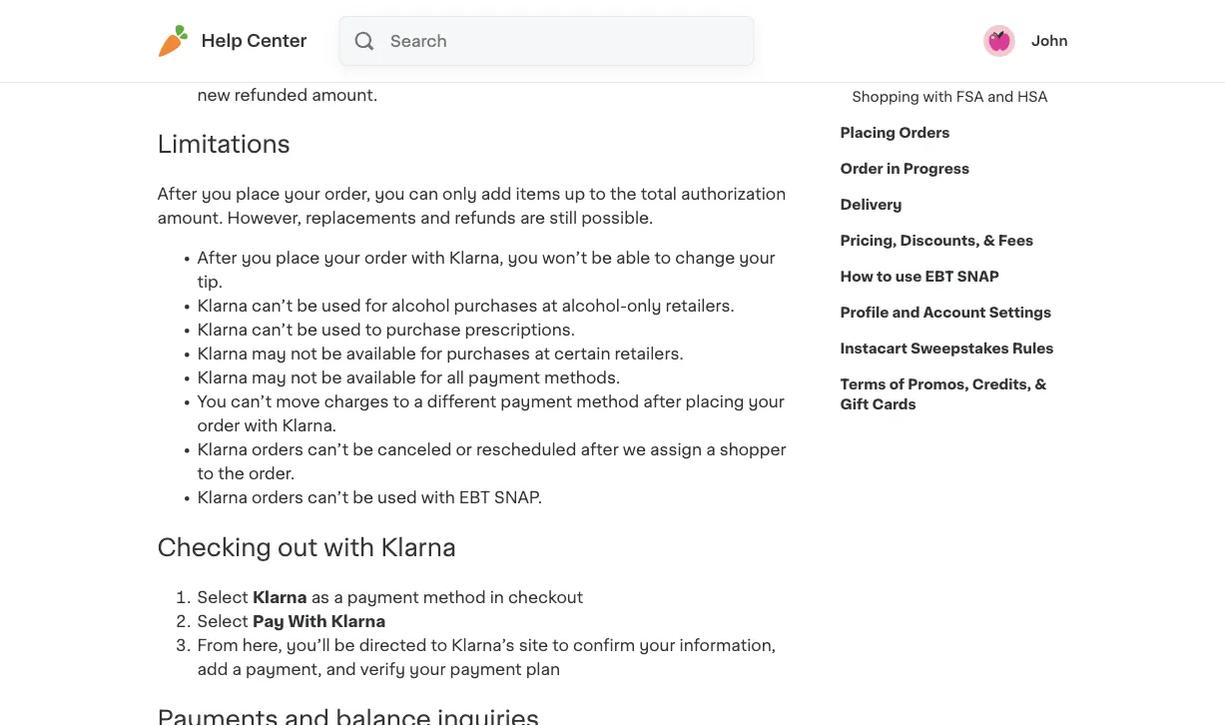 Task type: vqa. For each thing, say whether or not it's contained in the screenshot.
your within the The remaining 3 payments are adjusted based on the final total of your order minus the first payment. For refunded items, Klarna updates the remaining balance to reflect the new refunded amount.
yes



Task type: locate. For each thing, give the bounding box(es) containing it.
and down "you'll"
[[326, 662, 356, 678]]

in left the checkout
[[490, 590, 504, 606]]

can't up move
[[252, 322, 293, 338]]

how to use ebt snap
[[841, 270, 1000, 284]]

2 select from the top
[[197, 614, 249, 630]]

retailers.
[[666, 298, 735, 314], [615, 346, 684, 362]]

total right 'final'
[[665, 15, 701, 31]]

orders up order.
[[252, 442, 304, 458]]

used up charges
[[322, 322, 361, 338]]

1 vertical spatial of
[[890, 378, 905, 392]]

a down 'from'
[[232, 662, 242, 678]]

are inside after you place your order, you can only add items up to the total authorization amount. however, replacements and refunds are still possible.
[[520, 210, 546, 226]]

2 available from the top
[[346, 370, 416, 386]]

0 vertical spatial in
[[887, 162, 901, 176]]

based
[[518, 15, 568, 31]]

are inside the remaining 3 payments are adjusted based on the final total of your order minus the first payment. for refunded items, klarna updates the remaining balance to reflect the new refunded amount.
[[415, 15, 440, 31]]

&
[[984, 234, 996, 248], [1035, 378, 1047, 392]]

gift for redeem
[[927, 54, 951, 68]]

after inside after you place your order with klarna, you won't be able to change your tip. klarna can't be used for alcohol purchases at alcohol-only retailers. klarna can't be used to purchase prescriptions. klarna may not be available for purchases at certain retailers. klarna may not be available for all payment methods. you can't move charges to a different payment method after placing your order with klarna. klarna orders can't be canceled or rescheduled after we assign a shopper to the order. klarna orders can't be used with ebt snap.
[[197, 250, 237, 266]]

remaining up center
[[231, 15, 311, 31]]

with
[[923, 90, 953, 104], [411, 250, 445, 266], [244, 418, 278, 434], [421, 490, 455, 506], [324, 536, 375, 560]]

your up shopper
[[749, 394, 785, 410]]

available down "purchase"
[[346, 346, 416, 362]]

1 vertical spatial &
[[1035, 378, 1047, 392]]

amount.
[[312, 87, 378, 103], [157, 210, 223, 226]]

amount. inside after you place your order, you can only add items up to the total authorization amount. however, replacements and refunds are still possible.
[[157, 210, 223, 226]]

1 vertical spatial for
[[420, 346, 443, 362]]

and inside select klarna as a payment method in checkout select pay with klarna from here, you'll be directed to klarna's site to confirm your information, add a payment, and verify your payment plan
[[326, 662, 356, 678]]

payments
[[330, 15, 410, 31]]

here,
[[242, 638, 282, 654]]

ebt
[[926, 270, 955, 284], [459, 490, 490, 506]]

gift for purchase
[[934, 18, 958, 32]]

2 vertical spatial used
[[378, 490, 417, 506]]

0 vertical spatial only
[[443, 186, 477, 202]]

retailers. down change
[[666, 298, 735, 314]]

to left klarna's
[[431, 638, 448, 654]]

remaining down based
[[513, 63, 593, 79]]

order
[[197, 39, 240, 55], [365, 250, 407, 266], [197, 418, 240, 434]]

add inside after you place your order, you can only add items up to the total authorization amount. however, replacements and refunds are still possible.
[[481, 186, 512, 202]]

1 vertical spatial orders
[[252, 490, 304, 506]]

your down replacements
[[324, 250, 360, 266]]

klarna inside the remaining 3 payments are adjusted based on the final total of your order minus the first payment. for refunded items, klarna updates the remaining balance to reflect the new refunded amount.
[[358, 63, 408, 79]]

orders down order.
[[252, 490, 304, 506]]

rescheduled
[[476, 442, 577, 458]]

order
[[841, 162, 884, 176]]

up
[[565, 186, 586, 202]]

0 horizontal spatial method
[[423, 590, 486, 606]]

after
[[157, 186, 197, 202], [197, 250, 237, 266]]

order in progress
[[841, 162, 970, 176]]

different
[[427, 394, 497, 410]]

1 horizontal spatial are
[[520, 210, 546, 226]]

place down however,
[[276, 250, 320, 266]]

discounts,
[[901, 234, 980, 248]]

the right on
[[596, 15, 623, 31]]

add up refunds
[[481, 186, 512, 202]]

are
[[415, 15, 440, 31], [520, 210, 546, 226]]

order in progress link
[[841, 151, 970, 187]]

order down 'you'
[[197, 418, 240, 434]]

a down 'purchase a gift card'
[[916, 54, 924, 68]]

card up fsa
[[955, 54, 986, 68]]

user avatar image
[[984, 25, 1016, 57]]

2 orders from the top
[[252, 490, 304, 506]]

you
[[202, 186, 232, 202], [375, 186, 405, 202], [241, 250, 272, 266], [508, 250, 538, 266]]

method up klarna's
[[423, 590, 486, 606]]

klarna,
[[449, 250, 504, 266]]

card for purchase a gift card
[[961, 18, 993, 32]]

after inside after you place your order, you can only add items up to the total authorization amount. however, replacements and refunds are still possible.
[[157, 186, 197, 202]]

1 vertical spatial ebt
[[459, 490, 490, 506]]

purchases down prescriptions.
[[447, 346, 531, 362]]

0 vertical spatial are
[[415, 15, 440, 31]]

1 horizontal spatial &
[[1035, 378, 1047, 392]]

to right charges
[[393, 394, 410, 410]]

after up 'assign'
[[644, 394, 682, 410]]

information,
[[680, 638, 776, 654]]

snap.
[[495, 490, 542, 506]]

1 vertical spatial add
[[197, 662, 228, 678]]

1 vertical spatial only
[[627, 298, 662, 314]]

your
[[726, 15, 762, 31], [284, 186, 320, 202], [324, 250, 360, 266], [740, 250, 776, 266], [749, 394, 785, 410], [639, 638, 676, 654], [410, 662, 446, 678]]

progress
[[904, 162, 970, 176]]

method inside after you place your order with klarna, you won't be able to change your tip. klarna can't be used for alcohol purchases at alcohol-only retailers. klarna can't be used to purchase prescriptions. klarna may not be available for purchases at certain retailers. klarna may not be available for all payment methods. you can't move charges to a different payment method after placing your order with klarna. klarna orders can't be canceled or rescheduled after we assign a shopper to the order. klarna orders can't be used with ebt snap.
[[577, 394, 639, 410]]

amount. up tip.
[[157, 210, 223, 226]]

0 vertical spatial orders
[[252, 442, 304, 458]]

1 horizontal spatial in
[[887, 162, 901, 176]]

after left we
[[581, 442, 619, 458]]

only down able
[[627, 298, 662, 314]]

0 vertical spatial total
[[665, 15, 701, 31]]

1 vertical spatial after
[[581, 442, 619, 458]]

method inside select klarna as a payment method in checkout select pay with klarna from here, you'll be directed to klarna's site to confirm your information, add a payment, and verify your payment plan
[[423, 590, 486, 606]]

purchase
[[853, 18, 918, 32]]

a inside purchase a gift card link
[[922, 18, 930, 32]]

orders
[[252, 442, 304, 458], [252, 490, 304, 506]]

0 horizontal spatial add
[[197, 662, 228, 678]]

or
[[456, 442, 472, 458]]

add down 'from'
[[197, 662, 228, 678]]

the inside after you place your order with klarna, you won't be able to change your tip. klarna can't be used for alcohol purchases at alcohol-only retailers. klarna can't be used to purchase prescriptions. klarna may not be available for purchases at certain retailers. klarna may not be available for all payment methods. you can't move charges to a different payment method after placing your order with klarna. klarna orders can't be canceled or rescheduled after we assign a shopper to the order. klarna orders can't be used with ebt snap.
[[218, 466, 245, 482]]

your up reflect in the right top of the page
[[726, 15, 762, 31]]

1 horizontal spatial amount.
[[312, 87, 378, 103]]

for down "purchase"
[[420, 346, 443, 362]]

0 vertical spatial &
[[984, 234, 996, 248]]

to left the use
[[877, 270, 892, 284]]

to left order.
[[197, 466, 214, 482]]

pricing, discounts, & fees link
[[841, 223, 1034, 259]]

& down rules
[[1035, 378, 1047, 392]]

card inside purchase a gift card link
[[961, 18, 993, 32]]

the right reflect in the right top of the page
[[742, 63, 768, 79]]

0 vertical spatial purchases
[[454, 298, 538, 314]]

in
[[887, 162, 901, 176], [490, 590, 504, 606]]

0 vertical spatial ebt
[[926, 270, 955, 284]]

1 horizontal spatial method
[[577, 394, 639, 410]]

at down prescriptions.
[[535, 346, 550, 362]]

card up redeem a gift card link
[[961, 18, 993, 32]]

1 vertical spatial not
[[291, 370, 317, 386]]

0 vertical spatial add
[[481, 186, 512, 202]]

place inside after you place your order with klarna, you won't be able to change your tip. klarna can't be used for alcohol purchases at alcohol-only retailers. klarna can't be used to purchase prescriptions. klarna may not be available for purchases at certain retailers. klarna may not be available for all payment methods. you can't move charges to a different payment method after placing your order with klarna. klarna orders can't be canceled or rescheduled after we assign a shopper to the order. klarna orders can't be used with ebt snap.
[[276, 250, 320, 266]]

0 vertical spatial after
[[157, 186, 197, 202]]

terms
[[841, 378, 886, 392]]

used left alcohol
[[322, 298, 361, 314]]

and down can
[[421, 210, 451, 226]]

gift up redeem a gift card link
[[934, 18, 958, 32]]

2 vertical spatial order
[[197, 418, 240, 434]]

with left klarna,
[[411, 250, 445, 266]]

0 vertical spatial gift
[[934, 18, 958, 32]]

payment.
[[363, 39, 440, 55]]

you left won't
[[508, 250, 538, 266]]

you'll
[[286, 638, 330, 654]]

purchases up prescriptions.
[[454, 298, 538, 314]]

after up tip.
[[197, 250, 237, 266]]

1 vertical spatial select
[[197, 614, 249, 630]]

amount. down items,
[[312, 87, 378, 103]]

0 vertical spatial order
[[197, 39, 240, 55]]

of up cards
[[890, 378, 905, 392]]

1 vertical spatial are
[[520, 210, 546, 226]]

0 vertical spatial may
[[252, 346, 287, 362]]

0 vertical spatial not
[[291, 346, 317, 362]]

1 horizontal spatial only
[[627, 298, 662, 314]]

1 vertical spatial order
[[365, 250, 407, 266]]

1 vertical spatial place
[[276, 250, 320, 266]]

total up possible. on the top
[[641, 186, 677, 202]]

used down canceled
[[378, 490, 417, 506]]

1 not from the top
[[291, 346, 317, 362]]

authorization
[[681, 186, 786, 202]]

canceled
[[378, 442, 452, 458]]

gift up shopping with fsa and hsa "link"
[[927, 54, 951, 68]]

order down the
[[197, 39, 240, 55]]

won't
[[542, 250, 588, 266]]

select
[[197, 590, 249, 606], [197, 614, 249, 630]]

after down limitations
[[157, 186, 197, 202]]

limitations
[[157, 133, 291, 157]]

site
[[519, 638, 549, 654]]

1 vertical spatial in
[[490, 590, 504, 606]]

retailers. right certain
[[615, 346, 684, 362]]

at up prescriptions.
[[542, 298, 558, 314]]

profile and account settings link
[[841, 295, 1052, 331]]

1 vertical spatial remaining
[[513, 63, 593, 79]]

credits,
[[973, 378, 1032, 392]]

a up redeem a gift card link
[[922, 18, 930, 32]]

are down items
[[520, 210, 546, 226]]

1 vertical spatial available
[[346, 370, 416, 386]]

& left fees
[[984, 234, 996, 248]]

klarna's
[[452, 638, 515, 654]]

1 vertical spatial amount.
[[157, 210, 223, 226]]

order down replacements
[[365, 250, 407, 266]]

1 vertical spatial at
[[535, 346, 550, 362]]

for left 'all'
[[420, 370, 443, 386]]

your right change
[[740, 250, 776, 266]]

ebt right the use
[[926, 270, 955, 284]]

pricing,
[[841, 234, 897, 248]]

can't down klarna.
[[308, 442, 349, 458]]

purchase
[[386, 322, 461, 338]]

the right updates
[[482, 63, 509, 79]]

promos,
[[908, 378, 969, 392]]

0 vertical spatial retailers.
[[666, 298, 735, 314]]

0 horizontal spatial only
[[443, 186, 477, 202]]

0 vertical spatial select
[[197, 590, 249, 606]]

0 horizontal spatial ebt
[[459, 490, 490, 506]]

to left reflect in the right top of the page
[[664, 63, 681, 79]]

0 vertical spatial place
[[236, 186, 280, 202]]

and right fsa
[[988, 90, 1014, 104]]

can
[[409, 186, 439, 202]]

after you place your order with klarna, you won't be able to change your tip. klarna can't be used for alcohol purchases at alcohol-only retailers. klarna can't be used to purchase prescriptions. klarna may not be available for purchases at certain retailers. klarna may not be available for all payment methods. you can't move charges to a different payment method after placing your order with klarna. klarna orders can't be canceled or rescheduled after we assign a shopper to the order. klarna orders can't be used with ebt snap.
[[197, 250, 787, 506]]

a
[[922, 18, 930, 32], [916, 54, 924, 68], [414, 394, 423, 410], [706, 442, 716, 458], [334, 590, 343, 606], [232, 662, 242, 678]]

with left fsa
[[923, 90, 953, 104]]

1 vertical spatial total
[[641, 186, 677, 202]]

Search search field
[[389, 17, 754, 65]]

1 horizontal spatial of
[[890, 378, 905, 392]]

add inside select klarna as a payment method in checkout select pay with klarna from here, you'll be directed to klarna's site to confirm your information, add a payment, and verify your payment plan
[[197, 662, 228, 678]]

all
[[447, 370, 464, 386]]

may
[[252, 346, 287, 362], [252, 370, 287, 386]]

the left order.
[[218, 466, 245, 482]]

john
[[1032, 34, 1068, 48]]

0 horizontal spatial amount.
[[157, 210, 223, 226]]

with
[[288, 614, 327, 630]]

card
[[961, 18, 993, 32], [955, 54, 986, 68]]

1 vertical spatial method
[[423, 590, 486, 606]]

available
[[346, 346, 416, 362], [346, 370, 416, 386]]

and inside after you place your order, you can only add items up to the total authorization amount. however, replacements and refunds are still possible.
[[421, 210, 451, 226]]

1 vertical spatial card
[[955, 54, 986, 68]]

can't down however,
[[252, 298, 293, 314]]

a right 'assign'
[[706, 442, 716, 458]]

help
[[201, 32, 242, 49]]

at
[[542, 298, 558, 314], [535, 346, 550, 362]]

the inside after you place your order, you can only add items up to the total authorization amount. however, replacements and refunds are still possible.
[[610, 186, 637, 202]]

1 horizontal spatial add
[[481, 186, 512, 202]]

alcohol
[[392, 298, 450, 314]]

0 horizontal spatial in
[[490, 590, 504, 606]]

add
[[481, 186, 512, 202], [197, 662, 228, 678]]

method down 'methods.'
[[577, 394, 639, 410]]

place for however,
[[236, 186, 280, 202]]

card inside redeem a gift card link
[[955, 54, 986, 68]]

0 vertical spatial amount.
[[312, 87, 378, 103]]

refunded
[[227, 63, 301, 79], [235, 87, 308, 103]]

are up payment.
[[415, 15, 440, 31]]

0 vertical spatial method
[[577, 394, 639, 410]]

of up reflect in the right top of the page
[[706, 15, 722, 31]]

1 vertical spatial after
[[197, 250, 237, 266]]

0 horizontal spatial remaining
[[231, 15, 311, 31]]

0 vertical spatial of
[[706, 15, 722, 31]]

how
[[841, 270, 874, 284]]

ebt left "snap."
[[459, 490, 490, 506]]

plan
[[526, 662, 560, 678]]

your up however,
[[284, 186, 320, 202]]

purchase a gift card
[[853, 18, 993, 32]]

place inside after you place your order, you can only add items up to the total authorization amount. however, replacements and refunds are still possible.
[[236, 186, 280, 202]]

0 vertical spatial available
[[346, 346, 416, 362]]

0 horizontal spatial are
[[415, 15, 440, 31]]

0 horizontal spatial of
[[706, 15, 722, 31]]

fees
[[999, 234, 1034, 248]]

1 vertical spatial used
[[322, 322, 361, 338]]

the up possible. on the top
[[610, 186, 637, 202]]

place up however,
[[236, 186, 280, 202]]

help center
[[201, 32, 307, 49]]

order,
[[325, 186, 371, 202]]

the
[[596, 15, 623, 31], [297, 39, 323, 55], [482, 63, 509, 79], [742, 63, 768, 79], [610, 186, 637, 202], [218, 466, 245, 482]]

0 vertical spatial after
[[644, 394, 682, 410]]

only up refunds
[[443, 186, 477, 202]]

1 vertical spatial may
[[252, 370, 287, 386]]

gift
[[841, 398, 869, 412]]

balance
[[597, 63, 660, 79]]

possible.
[[582, 210, 654, 226]]

to inside after you place your order, you can only add items up to the total authorization amount. however, replacements and refunds are still possible.
[[590, 186, 606, 202]]

to right up
[[590, 186, 606, 202]]

1 vertical spatial gift
[[927, 54, 951, 68]]

in inside select klarna as a payment method in checkout select pay with klarna from here, you'll be directed to klarna's site to confirm your information, add a payment, and verify your payment plan
[[490, 590, 504, 606]]

checking
[[157, 536, 272, 560]]

for left alcohol
[[365, 298, 388, 314]]

instacart image
[[157, 25, 189, 57]]

total inside after you place your order, you can only add items up to the total authorization amount. however, replacements and refunds are still possible.
[[641, 186, 677, 202]]

in right "order"
[[887, 162, 901, 176]]

checking out with klarna
[[157, 536, 456, 560]]

0 vertical spatial card
[[961, 18, 993, 32]]



Task type: describe. For each thing, give the bounding box(es) containing it.
with down move
[[244, 418, 278, 434]]

be inside select klarna as a payment method in checkout select pay with klarna from here, you'll be directed to klarna's site to confirm your information, add a payment, and verify your payment plan
[[334, 638, 355, 654]]

refunds
[[455, 210, 516, 226]]

how to use ebt snap link
[[841, 259, 1000, 295]]

0 vertical spatial used
[[322, 298, 361, 314]]

1 may from the top
[[252, 346, 287, 362]]

adjusted
[[444, 15, 514, 31]]

confirm
[[573, 638, 635, 654]]

checkout
[[508, 590, 584, 606]]

shopping with fsa and hsa
[[853, 90, 1048, 104]]

use
[[896, 270, 922, 284]]

to inside the remaining 3 payments are adjusted based on the final total of your order minus the first payment. for refunded items, klarna updates the remaining balance to reflect the new refunded amount.
[[664, 63, 681, 79]]

pay
[[253, 614, 284, 630]]

cards
[[873, 398, 917, 412]]

0 vertical spatial at
[[542, 298, 558, 314]]

to right site
[[553, 638, 569, 654]]

with down canceled
[[421, 490, 455, 506]]

2 vertical spatial for
[[420, 370, 443, 386]]

select klarna as a payment method in checkout select pay with klarna from here, you'll be directed to klarna's site to confirm your information, add a payment, and verify your payment plan
[[197, 590, 776, 678]]

center
[[247, 32, 307, 49]]

delivery link
[[841, 187, 903, 223]]

shopper
[[720, 442, 787, 458]]

redeem a gift card
[[853, 54, 986, 68]]

account
[[924, 306, 986, 320]]

2 not from the top
[[291, 370, 317, 386]]

hsa
[[1018, 90, 1048, 104]]

new
[[197, 87, 230, 103]]

as
[[311, 590, 330, 606]]

order inside the remaining 3 payments are adjusted based on the final total of your order minus the first payment. for refunded items, klarna updates the remaining balance to reflect the new refunded amount.
[[197, 39, 240, 55]]

items
[[516, 186, 561, 202]]

order.
[[249, 466, 295, 482]]

1 vertical spatial retailers.
[[615, 346, 684, 362]]

instacart
[[841, 342, 908, 356]]

to right able
[[655, 250, 671, 266]]

verify
[[360, 662, 406, 678]]

orders
[[899, 126, 951, 140]]

after for after you place your order with klarna, you won't be able to change your tip. klarna can't be used for alcohol purchases at alcohol-only retailers. klarna can't be used to purchase prescriptions. klarna may not be available for purchases at certain retailers. klarna may not be available for all payment methods. you can't move charges to a different payment method after placing your order with klarna. klarna orders can't be canceled or rescheduled after we assign a shopper to the order. klarna orders can't be used with ebt snap.
[[197, 250, 237, 266]]

payment up different in the bottom left of the page
[[469, 370, 540, 386]]

the
[[197, 15, 227, 31]]

payment up rescheduled
[[501, 394, 573, 410]]

1 horizontal spatial ebt
[[926, 270, 955, 284]]

1 vertical spatial refunded
[[235, 87, 308, 103]]

able
[[616, 250, 651, 266]]

amount. inside the remaining 3 payments are adjusted based on the final total of your order minus the first payment. for refunded items, klarna updates the remaining balance to reflect the new refunded amount.
[[312, 87, 378, 103]]

you down limitations
[[202, 186, 232, 202]]

profile
[[841, 306, 889, 320]]

1 vertical spatial purchases
[[447, 346, 531, 362]]

reflect
[[685, 63, 738, 79]]

from
[[197, 638, 238, 654]]

however,
[[227, 210, 302, 226]]

0 vertical spatial remaining
[[231, 15, 311, 31]]

redeem a gift card link
[[841, 43, 998, 79]]

purchase a gift card link
[[841, 7, 1005, 43]]

on
[[572, 15, 592, 31]]

your inside after you place your order, you can only add items up to the total authorization amount. however, replacements and refunds are still possible.
[[284, 186, 320, 202]]

total inside the remaining 3 payments are adjusted based on the final total of your order minus the first payment. for refunded items, klarna updates the remaining balance to reflect the new refunded amount.
[[665, 15, 701, 31]]

with inside "link"
[[923, 90, 953, 104]]

your inside the remaining 3 payments are adjusted based on the final total of your order minus the first payment. for refunded items, klarna updates the remaining balance to reflect the new refunded amount.
[[726, 15, 762, 31]]

ebt inside after you place your order with klarna, you won't be able to change your tip. klarna can't be used for alcohol purchases at alcohol-only retailers. klarna can't be used to purchase prescriptions. klarna may not be available for purchases at certain retailers. klarna may not be available for all payment methods. you can't move charges to a different payment method after placing your order with klarna. klarna orders can't be canceled or rescheduled after we assign a shopper to the order. klarna orders can't be used with ebt snap.
[[459, 490, 490, 506]]

a inside redeem a gift card link
[[916, 54, 924, 68]]

to left "purchase"
[[365, 322, 382, 338]]

1 orders from the top
[[252, 442, 304, 458]]

can't right 'you'
[[231, 394, 272, 410]]

only inside after you place your order with klarna, you won't be able to change your tip. klarna can't be used for alcohol purchases at alcohol-only retailers. klarna can't be used to purchase prescriptions. klarna may not be available for purchases at certain retailers. klarna may not be available for all payment methods. you can't move charges to a different payment method after placing your order with klarna. klarna orders can't be canceled or rescheduled after we assign a shopper to the order. klarna orders can't be used with ebt snap.
[[627, 298, 662, 314]]

payment down klarna's
[[450, 662, 522, 678]]

2 may from the top
[[252, 370, 287, 386]]

card for redeem a gift card
[[955, 54, 986, 68]]

0 horizontal spatial &
[[984, 234, 996, 248]]

your right confirm
[[639, 638, 676, 654]]

3
[[315, 15, 326, 31]]

rules
[[1013, 342, 1054, 356]]

0 vertical spatial for
[[365, 298, 388, 314]]

you left can
[[375, 186, 405, 202]]

placing orders link
[[841, 115, 951, 151]]

updates
[[412, 63, 478, 79]]

instacart sweepstakes rules
[[841, 342, 1054, 356]]

payment up directed
[[347, 590, 419, 606]]

place for can't
[[276, 250, 320, 266]]

instacart sweepstakes rules link
[[841, 331, 1054, 367]]

of inside terms of promos, credits, & gift cards
[[890, 378, 905, 392]]

prescriptions.
[[465, 322, 575, 338]]

the remaining 3 payments are adjusted based on the final total of your order minus the first payment. for refunded items, klarna updates the remaining balance to reflect the new refunded amount.
[[197, 15, 768, 103]]

payment,
[[246, 662, 322, 678]]

methods.
[[545, 370, 620, 386]]

only inside after you place your order, you can only add items up to the total authorization amount. however, replacements and refunds are still possible.
[[443, 186, 477, 202]]

of inside the remaining 3 payments are adjusted based on the final total of your order minus the first payment. for refunded items, klarna updates the remaining balance to reflect the new refunded amount.
[[706, 15, 722, 31]]

shopping
[[853, 90, 920, 104]]

0 horizontal spatial after
[[581, 442, 619, 458]]

for
[[197, 63, 223, 79]]

minus
[[244, 39, 293, 55]]

a right as
[[334, 590, 343, 606]]

can't up checking out with klarna
[[308, 490, 349, 506]]

we
[[623, 442, 646, 458]]

after for after you place your order, you can only add items up to the total authorization amount. however, replacements and refunds are still possible.
[[157, 186, 197, 202]]

terms of promos, credits, & gift cards link
[[841, 367, 1068, 423]]

the down 3
[[297, 39, 323, 55]]

you down however,
[[241, 250, 272, 266]]

placing
[[841, 126, 896, 140]]

1 select from the top
[[197, 590, 249, 606]]

you
[[197, 394, 227, 410]]

help center link
[[157, 25, 307, 57]]

alcohol-
[[562, 298, 627, 314]]

terms of promos, credits, & gift cards
[[841, 378, 1047, 412]]

1 horizontal spatial after
[[644, 394, 682, 410]]

1 horizontal spatial remaining
[[513, 63, 593, 79]]

0 vertical spatial refunded
[[227, 63, 301, 79]]

placing
[[686, 394, 745, 410]]

a left different in the bottom left of the page
[[414, 394, 423, 410]]

settings
[[990, 306, 1052, 320]]

items,
[[305, 63, 354, 79]]

pricing, discounts, & fees
[[841, 234, 1034, 248]]

& inside terms of promos, credits, & gift cards
[[1035, 378, 1047, 392]]

directed
[[359, 638, 427, 654]]

and inside "link"
[[988, 90, 1014, 104]]

charges
[[324, 394, 389, 410]]

change
[[676, 250, 735, 266]]

your down directed
[[410, 662, 446, 678]]

move
[[276, 394, 320, 410]]

first
[[328, 39, 359, 55]]

shopping with fsa and hsa link
[[841, 79, 1060, 115]]

1 available from the top
[[346, 346, 416, 362]]

with right out
[[324, 536, 375, 560]]

delivery
[[841, 198, 903, 212]]

out
[[278, 536, 318, 560]]

klarna.
[[282, 418, 337, 434]]

and down the use
[[893, 306, 920, 320]]

snap
[[958, 270, 1000, 284]]



